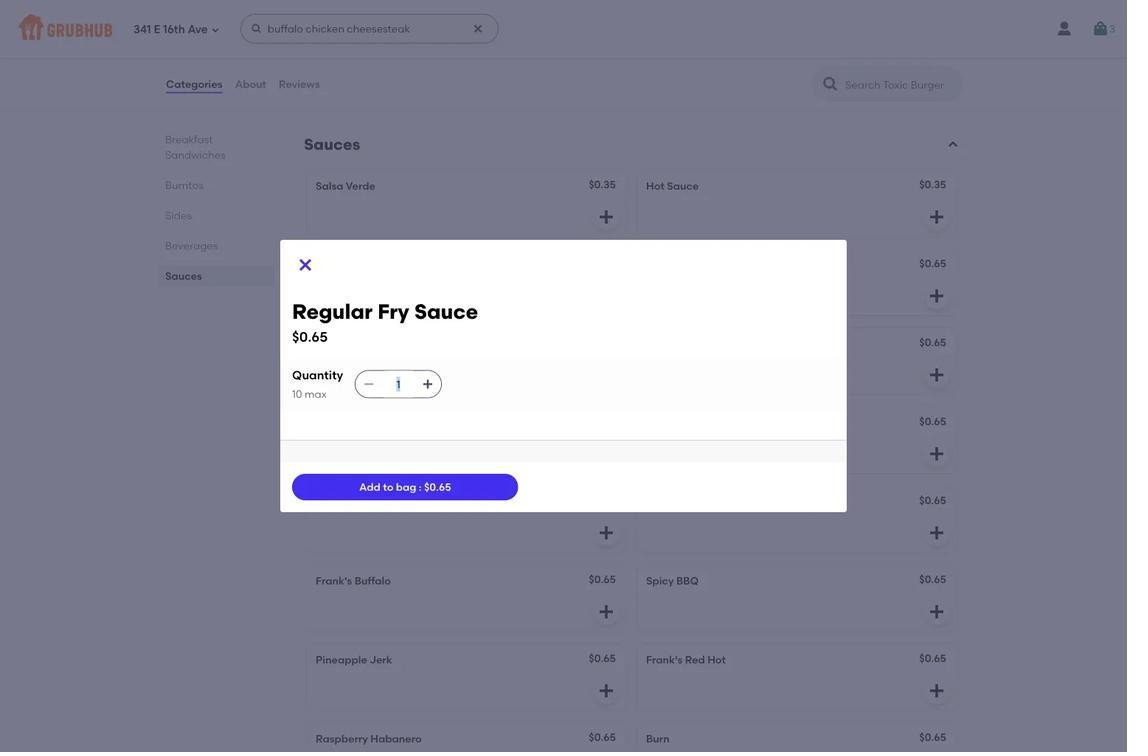 Task type: locate. For each thing, give the bounding box(es) containing it.
regular fry sauce button
[[307, 328, 626, 394]]

fry inside the regular fry sauce $0.65
[[378, 299, 410, 324]]

0 horizontal spatial frank's
[[316, 575, 352, 587]]

1 $0.35 from the left
[[589, 178, 616, 191]]

regular up regular fry sauce
[[292, 299, 373, 324]]

fry for regular fry sauce
[[358, 338, 374, 350]]

sauces up the salsa
[[304, 135, 360, 154]]

frank's left buffalo
[[316, 575, 352, 587]]

$0.65 button
[[638, 328, 957, 394], [638, 407, 957, 473]]

0 vertical spatial sauce
[[667, 180, 699, 192]]

regular inside the regular fry sauce $0.65
[[292, 299, 373, 324]]

0 horizontal spatial $0.35
[[589, 178, 616, 191]]

svg image
[[1092, 20, 1110, 38], [251, 23, 263, 35], [472, 23, 484, 35], [297, 256, 314, 274], [929, 287, 946, 305], [929, 366, 946, 384], [598, 445, 616, 463], [929, 445, 946, 463], [598, 524, 616, 542], [929, 603, 946, 621], [598, 682, 616, 700]]

1 horizontal spatial sauces
[[304, 135, 360, 154]]

0 vertical spatial frank's
[[316, 575, 352, 587]]

sauces inside tab
[[165, 269, 202, 282]]

water
[[354, 19, 385, 31]]

Search Toxic Burger search field
[[845, 78, 957, 92]]

search icon image
[[822, 75, 840, 93]]

10
[[292, 388, 302, 400]]

regular for regular fry sauce
[[316, 338, 356, 350]]

1 horizontal spatial frank's
[[647, 654, 683, 666]]

bag
[[396, 481, 417, 493]]

sweet
[[647, 496, 678, 508]]

raspberry habanero
[[316, 733, 422, 745]]

1 vertical spatial frank's
[[647, 654, 683, 666]]

bbq
[[680, 496, 703, 508], [677, 575, 699, 587]]

sauce inside the regular fry sauce $0.65
[[415, 299, 479, 324]]

1 horizontal spatial fry
[[378, 299, 410, 324]]

regular up quantity
[[316, 338, 356, 350]]

quantity 10 max
[[292, 368, 343, 400]]

sauce down sauces button
[[667, 180, 699, 192]]

hot down sauces button
[[647, 180, 665, 192]]

categories
[[166, 78, 223, 90]]

oz
[[403, 19, 416, 31]]

blue cheese
[[647, 259, 709, 271]]

sauce
[[667, 180, 699, 192], [415, 299, 479, 324], [376, 338, 408, 350]]

1 horizontal spatial $0.35
[[920, 178, 947, 191]]

regular inside button
[[316, 338, 356, 350]]

buffalo
[[355, 575, 391, 587]]

0 vertical spatial bbq
[[680, 496, 703, 508]]

sauce up 'input item quantity' number field
[[376, 338, 408, 350]]

2 $0.35 from the left
[[920, 178, 947, 191]]

pineapple jerk
[[316, 654, 393, 666]]

regular
[[292, 299, 373, 324], [316, 338, 356, 350]]

1 horizontal spatial hot
[[708, 654, 726, 666]]

$0.65
[[589, 257, 616, 270], [920, 257, 947, 270], [292, 329, 328, 345], [920, 336, 947, 349], [920, 415, 947, 428], [424, 481, 452, 493], [589, 494, 616, 507], [920, 494, 947, 507], [589, 573, 616, 586], [920, 573, 947, 586], [589, 652, 616, 665], [920, 652, 947, 665], [589, 731, 616, 744], [920, 731, 947, 744]]

hot
[[647, 180, 665, 192], [708, 654, 726, 666]]

frank's
[[316, 575, 352, 587], [647, 654, 683, 666]]

0 horizontal spatial sauce
[[376, 338, 408, 350]]

$0.35
[[589, 178, 616, 191], [920, 178, 947, 191]]

raspberry
[[316, 733, 368, 745]]

red
[[686, 654, 706, 666]]

sauce inside button
[[376, 338, 408, 350]]

frank's for frank's red hot
[[647, 654, 683, 666]]

bbq right sweet
[[680, 496, 703, 508]]

0 horizontal spatial fry
[[358, 338, 374, 350]]

sweet bbq
[[647, 496, 703, 508]]

fry
[[378, 299, 410, 324], [358, 338, 374, 350]]

16th
[[163, 23, 185, 36]]

2 vertical spatial sauce
[[376, 338, 408, 350]]

0 vertical spatial sauces
[[304, 135, 360, 154]]

frank's for frank's buffalo
[[316, 575, 352, 587]]

regular for regular fry sauce $0.65
[[292, 299, 373, 324]]

$0.35 for hot sauce
[[920, 178, 947, 191]]

svg image inside main navigation navigation
[[211, 25, 220, 34]]

blue
[[647, 259, 669, 271]]

add to bag : $0.65
[[360, 481, 452, 493]]

0 vertical spatial regular
[[292, 299, 373, 324]]

sauces down beverages
[[165, 269, 202, 282]]

3 button
[[1092, 16, 1116, 42]]

0 horizontal spatial hot
[[647, 180, 665, 192]]

sandwiches
[[165, 148, 226, 161]]

sauce up 'regular fry sauce' button
[[415, 299, 479, 324]]

frank's left red at the right of the page
[[647, 654, 683, 666]]

1 horizontal spatial sauce
[[415, 299, 479, 324]]

1 vertical spatial fry
[[358, 338, 374, 350]]

fry inside button
[[358, 338, 374, 350]]

0 vertical spatial fry
[[378, 299, 410, 324]]

burn
[[647, 733, 670, 745]]

e
[[154, 23, 161, 36]]

1 vertical spatial sauce
[[415, 299, 479, 324]]

beverages tab
[[165, 238, 269, 253]]

hot right red at the right of the page
[[708, 654, 726, 666]]

dasani water 20 oz image
[[515, 9, 626, 105]]

1 vertical spatial $0.65 button
[[638, 407, 957, 473]]

garlic parm
[[316, 496, 377, 508]]

0 vertical spatial hot
[[647, 180, 665, 192]]

1 vertical spatial regular
[[316, 338, 356, 350]]

1 vertical spatial hot
[[708, 654, 726, 666]]

add
[[360, 481, 381, 493]]

sauces
[[304, 135, 360, 154], [165, 269, 202, 282]]

bbq right 'spicy' on the right of page
[[677, 575, 699, 587]]

0 vertical spatial $0.65 button
[[638, 328, 957, 394]]

1 vertical spatial sauces
[[165, 269, 202, 282]]

fry for regular fry sauce $0.65
[[378, 299, 410, 324]]

parm
[[350, 496, 377, 508]]

breakfast sandwiches tab
[[165, 131, 269, 162]]

1 vertical spatial bbq
[[677, 575, 699, 587]]

habanero
[[371, 733, 422, 745]]

svg image
[[211, 25, 220, 34], [598, 208, 616, 226], [929, 208, 946, 226], [363, 378, 375, 390], [422, 378, 434, 390], [929, 524, 946, 542], [598, 603, 616, 621], [929, 682, 946, 700]]

0 horizontal spatial sauces
[[165, 269, 202, 282]]



Task type: describe. For each thing, give the bounding box(es) containing it.
341
[[134, 23, 151, 36]]

pineapple
[[316, 654, 367, 666]]

cheese
[[671, 259, 709, 271]]

to
[[383, 481, 394, 493]]

2 horizontal spatial sauce
[[667, 180, 699, 192]]

1 $0.65 button from the top
[[638, 328, 957, 394]]

sides
[[165, 209, 192, 221]]

sauce for regular fry sauce $0.65
[[415, 299, 479, 324]]

frank's buffalo
[[316, 575, 391, 587]]

bbq for sweet bbq
[[680, 496, 703, 508]]

beverages
[[165, 239, 218, 252]]

sauces inside button
[[304, 135, 360, 154]]

salsa
[[316, 180, 344, 192]]

garlic
[[316, 496, 347, 508]]

$0.35 for salsa verde
[[589, 178, 616, 191]]

sides tab
[[165, 207, 269, 223]]

sauces tab
[[165, 268, 269, 283]]

quantity
[[292, 368, 343, 382]]

2 $0.65 button from the top
[[638, 407, 957, 473]]

burritos
[[165, 179, 204, 191]]

breakfast
[[165, 133, 213, 145]]

sauces button
[[301, 134, 963, 155]]

about
[[235, 78, 267, 90]]

dasani water 20 oz button
[[307, 9, 626, 105]]

$0.65 inside the regular fry sauce $0.65
[[292, 329, 328, 345]]

regular fry sauce
[[316, 338, 408, 350]]

categories button
[[165, 58, 223, 111]]

Input item quantity number field
[[383, 371, 415, 397]]

ranch
[[316, 259, 349, 271]]

regular fry sauce $0.65
[[292, 299, 479, 345]]

341 e 16th ave
[[134, 23, 208, 36]]

dasani
[[316, 19, 352, 31]]

max
[[305, 388, 327, 400]]

3
[[1110, 22, 1116, 35]]

bbq for spicy bbq
[[677, 575, 699, 587]]

svg image inside 3 button
[[1092, 20, 1110, 38]]

:
[[419, 481, 422, 493]]

reviews button
[[278, 58, 321, 111]]

breakfast sandwiches
[[165, 133, 226, 161]]

burritos tab
[[165, 177, 269, 193]]

jerk
[[370, 654, 393, 666]]

dasani water 20 oz
[[316, 19, 416, 31]]

verde
[[346, 180, 376, 192]]

about button
[[235, 58, 267, 111]]

ave
[[188, 23, 208, 36]]

salsa verde
[[316, 180, 376, 192]]

20
[[388, 19, 400, 31]]

main navigation navigation
[[0, 0, 1128, 58]]

spicy
[[647, 575, 674, 587]]

reviews
[[279, 78, 320, 90]]

frank's red hot
[[647, 654, 726, 666]]

hot sauce
[[647, 180, 699, 192]]

spicy bbq
[[647, 575, 699, 587]]

sauce for regular fry sauce
[[376, 338, 408, 350]]



Task type: vqa. For each thing, say whether or not it's contained in the screenshot.
SAUCES in button
yes



